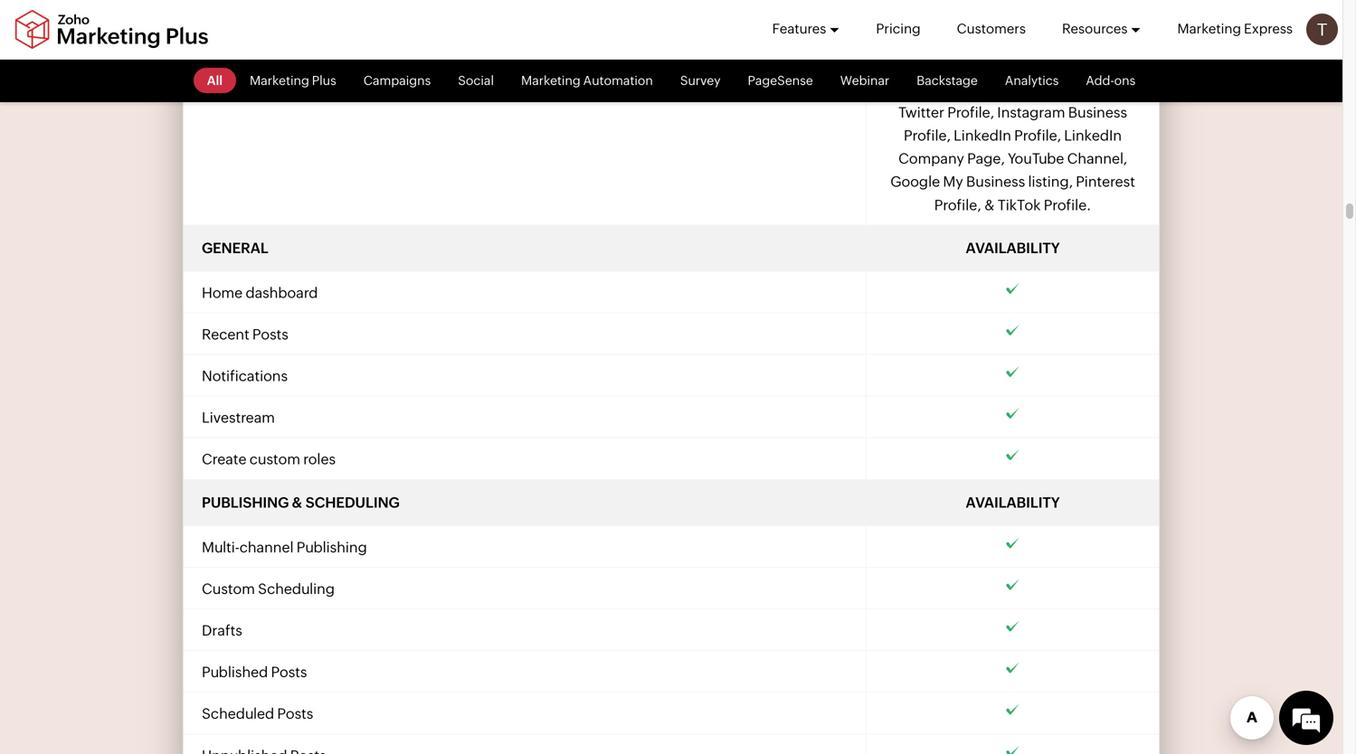Task type: locate. For each thing, give the bounding box(es) containing it.
create custom roles
[[202, 451, 336, 468]]

0 vertical spatial &
[[985, 197, 995, 213]]

my
[[943, 173, 964, 190]]

1 availability from the top
[[966, 240, 1060, 256]]

webinar
[[841, 73, 890, 88]]

page, left youtube on the top right
[[968, 150, 1005, 167]]

1 vertical spatial availability
[[966, 494, 1060, 511]]

&
[[985, 197, 995, 213], [292, 494, 303, 511]]

scheduling
[[258, 581, 335, 598]]

recent
[[202, 326, 250, 343]]

pricing
[[876, 21, 921, 37]]

channels
[[257, 81, 335, 98]]

publishing
[[202, 494, 289, 511]]

analytics
[[1005, 73, 1059, 88]]

1 horizontal spatial linkedin
[[1065, 127, 1122, 144]]

add-ons
[[1086, 73, 1136, 88]]

tiktok
[[998, 197, 1041, 213]]

2 facebook from the left
[[1010, 81, 1076, 98]]

business up tiktok
[[967, 173, 1026, 190]]

0 vertical spatial availability
[[966, 240, 1060, 256]]

customers
[[957, 21, 1026, 37]]

0 horizontal spatial facebook
[[901, 81, 967, 98]]

2 linkedin from the left
[[1065, 127, 1122, 144]]

linkedin up channel, on the top right of the page
[[1065, 127, 1122, 144]]

2 availability from the top
[[966, 494, 1060, 511]]

profile,
[[948, 104, 995, 121], [904, 127, 951, 144], [1015, 127, 1062, 144], [935, 197, 982, 213]]

customers link
[[957, 0, 1026, 58]]

posts
[[252, 326, 289, 343], [271, 664, 307, 681], [277, 706, 313, 723]]

ons
[[1115, 73, 1136, 88]]

marketing plus
[[250, 73, 336, 88]]

marketing automation
[[521, 73, 653, 88]]

survey
[[680, 73, 721, 88]]

0 vertical spatial posts
[[252, 326, 289, 343]]

page,
[[970, 81, 1007, 98], [968, 150, 1005, 167]]

availability
[[966, 240, 1060, 256], [966, 494, 1060, 511]]

page, up the instagram
[[970, 81, 1007, 98]]

basics
[[202, 37, 254, 54]]

facebook up the instagram
[[1010, 81, 1076, 98]]

google
[[891, 173, 940, 190]]

1 vertical spatial page,
[[968, 150, 1005, 167]]

multi-
[[202, 539, 240, 556]]

profile, down backstage
[[948, 104, 995, 121]]

dashboard
[[246, 284, 318, 301]]

scheduling
[[306, 494, 400, 511]]

home dashboard
[[202, 284, 318, 301]]

availability for publishing & scheduling
[[966, 494, 1060, 511]]

scheduled
[[202, 706, 274, 723]]

1 vertical spatial posts
[[271, 664, 307, 681]]

0 horizontal spatial &
[[292, 494, 303, 511]]

linkedin down the instagram
[[954, 127, 1012, 144]]

& left tiktok
[[985, 197, 995, 213]]

create
[[202, 451, 247, 468]]

pagesense
[[748, 73, 813, 88]]

campaigns
[[364, 73, 431, 88]]

0 vertical spatial business
[[1069, 104, 1128, 121]]

facebook
[[901, 81, 967, 98], [1010, 81, 1076, 98]]

2 vertical spatial posts
[[277, 706, 313, 723]]

1 horizontal spatial &
[[985, 197, 995, 213]]

0 horizontal spatial linkedin
[[954, 127, 1012, 144]]

posts for scheduled posts
[[277, 706, 313, 723]]

1 horizontal spatial business
[[1069, 104, 1128, 121]]

& inside "facebook page, facebook group, twitter profile, instagram business profile, linkedin profile, linkedin company page, youtube channel, google my business listing, pinterest profile, & tiktok profile."
[[985, 197, 995, 213]]

business down the group,
[[1069, 104, 1128, 121]]

pricing link
[[876, 0, 921, 58]]

livestream
[[202, 410, 275, 426]]

& up multi-channel publishing
[[292, 494, 303, 511]]

posts up scheduled posts
[[271, 664, 307, 681]]

business
[[1069, 104, 1128, 121], [967, 173, 1026, 190]]

facebook up twitter
[[901, 81, 967, 98]]

all
[[207, 73, 223, 88]]

linkedin
[[954, 127, 1012, 144], [1065, 127, 1122, 144]]

posts down home dashboard
[[252, 326, 289, 343]]

home
[[202, 284, 243, 301]]

1 vertical spatial business
[[967, 173, 1026, 190]]

1 horizontal spatial facebook
[[1010, 81, 1076, 98]]

social
[[202, 81, 254, 98]]

posts right scheduled
[[277, 706, 313, 723]]

marketing
[[1178, 21, 1242, 37]]

general
[[202, 240, 268, 256]]

custom scheduling
[[202, 581, 335, 598]]



Task type: describe. For each thing, give the bounding box(es) containing it.
marketing express
[[1178, 21, 1293, 37]]

notifications
[[202, 368, 288, 385]]

scheduled posts
[[202, 706, 313, 723]]

social channels
[[202, 81, 335, 98]]

profile.
[[1044, 197, 1092, 213]]

availability for general
[[966, 240, 1060, 256]]

youtube
[[1008, 150, 1065, 167]]

multi-channel publishing
[[202, 539, 367, 556]]

backstage
[[917, 73, 978, 88]]

posts for published posts
[[271, 664, 307, 681]]

channel
[[240, 539, 294, 556]]

profile, up youtube on the top right
[[1015, 127, 1062, 144]]

posts for recent posts
[[252, 326, 289, 343]]

resources link
[[1062, 0, 1142, 58]]

profile, up company
[[904, 127, 951, 144]]

resources
[[1062, 21, 1128, 37]]

drafts
[[202, 623, 242, 639]]

publishing
[[297, 539, 367, 556]]

published
[[202, 664, 268, 681]]

zoho marketingplus logo image
[[14, 10, 210, 49]]

instagram
[[998, 104, 1066, 121]]

marketing express link
[[1178, 0, 1293, 58]]

publishing & scheduling
[[202, 494, 400, 511]]

facebook page, facebook group, twitter profile, instagram business profile, linkedin profile, linkedin company page, youtube channel, google my business listing, pinterest profile, & tiktok profile.
[[891, 81, 1136, 213]]

listing,
[[1029, 173, 1073, 190]]

published posts
[[202, 664, 307, 681]]

terry turtle image
[[1307, 14, 1339, 45]]

social
[[458, 73, 494, 88]]

1 facebook from the left
[[901, 81, 967, 98]]

twitter
[[899, 104, 945, 121]]

features link
[[773, 0, 840, 58]]

1 vertical spatial &
[[292, 494, 303, 511]]

0 horizontal spatial business
[[967, 173, 1026, 190]]

profile, down my
[[935, 197, 982, 213]]

1 linkedin from the left
[[954, 127, 1012, 144]]

roles
[[303, 451, 336, 468]]

features
[[773, 21, 827, 37]]

express
[[1244, 21, 1293, 37]]

company
[[899, 150, 965, 167]]

group,
[[1079, 81, 1126, 98]]

custom
[[202, 581, 255, 598]]

recent posts
[[202, 326, 289, 343]]

pinterest
[[1076, 173, 1136, 190]]

add-
[[1086, 73, 1115, 88]]

channel,
[[1068, 150, 1128, 167]]

0 vertical spatial page,
[[970, 81, 1007, 98]]

custom
[[250, 451, 300, 468]]



Task type: vqa. For each thing, say whether or not it's contained in the screenshot.
CRM for Enterprises
no



